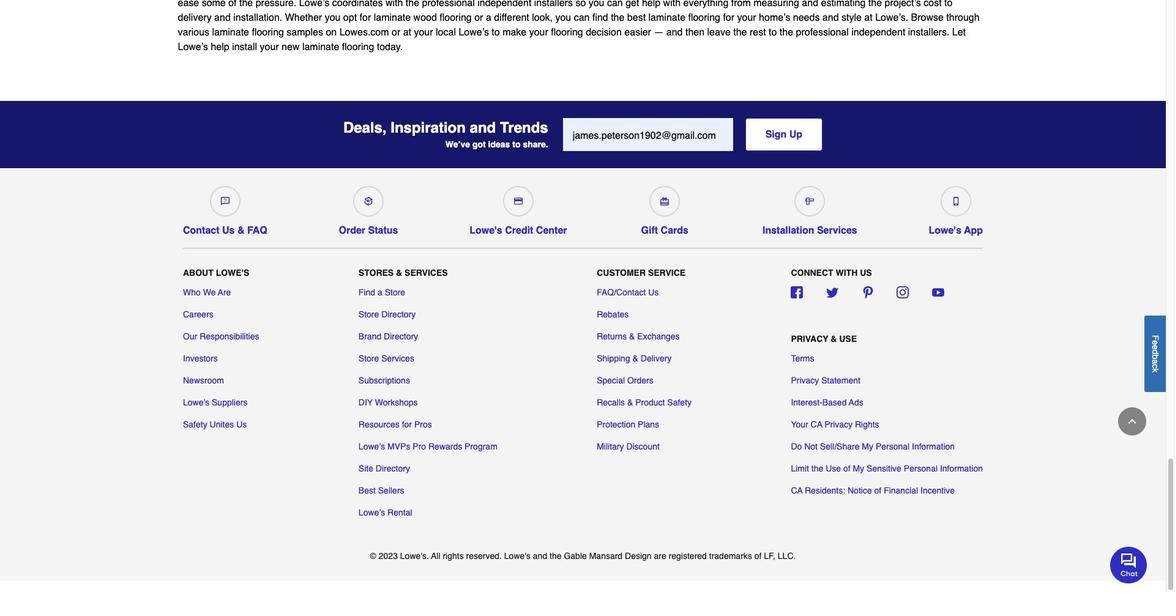 Task type: describe. For each thing, give the bounding box(es) containing it.
lowe's for lowe's rental
[[359, 508, 385, 518]]

lowe's rental
[[359, 508, 412, 518]]

subscriptions
[[359, 376, 410, 386]]

special
[[597, 376, 625, 386]]

diy workshops link
[[359, 397, 418, 409]]

orders
[[628, 376, 654, 386]]

find a store
[[359, 288, 405, 298]]

store for services
[[359, 354, 379, 364]]

llc.
[[778, 552, 796, 562]]

instagram image
[[897, 287, 909, 299]]

order status
[[339, 225, 398, 236]]

my inside the limit the use of my sensitive personal information link
[[853, 464, 865, 474]]

our
[[183, 332, 197, 342]]

f e e d b a c k
[[1151, 335, 1161, 373]]

who
[[183, 288, 201, 298]]

lowe's mvps pro rewards program link
[[359, 441, 498, 453]]

trademarks
[[710, 552, 752, 562]]

2 vertical spatial of
[[755, 552, 762, 562]]

returns & exchanges link
[[597, 331, 680, 343]]

gift card image
[[661, 197, 669, 206]]

facebook image
[[791, 287, 804, 299]]

rewards
[[429, 442, 462, 452]]

a inside button
[[1151, 359, 1161, 364]]

© 2023 lowe's. all rights reserved. lowe's and the gable mansard design are registered trademarks of lf, llc.
[[370, 552, 796, 562]]

site directory
[[359, 464, 410, 474]]

installation services link
[[763, 181, 858, 236]]

of for financial
[[875, 486, 882, 496]]

store directory link
[[359, 309, 416, 321]]

directory for brand directory
[[384, 332, 418, 342]]

lowe's suppliers link
[[183, 397, 248, 409]]

lowe's for lowe's credit center
[[470, 225, 503, 236]]

diy workshops
[[359, 398, 418, 408]]

privacy for privacy statement
[[791, 376, 819, 386]]

sign up form
[[563, 118, 823, 151]]

contact us & faq link
[[183, 181, 267, 236]]

do not sell/share my personal information link
[[791, 441, 955, 453]]

& for returns & exchanges
[[630, 332, 635, 342]]

gable
[[564, 552, 587, 562]]

responsibilities
[[200, 332, 259, 342]]

privacy & use
[[791, 334, 857, 344]]

faq/contact us
[[597, 288, 659, 298]]

sell/share
[[820, 442, 860, 452]]

1 vertical spatial services
[[405, 268, 448, 278]]

customer service
[[597, 268, 686, 278]]

military discount
[[597, 442, 660, 452]]

lowe's credit center
[[470, 225, 567, 236]]

program
[[465, 442, 498, 452]]

lowe's suppliers
[[183, 398, 248, 408]]

your ca privacy rights
[[791, 420, 880, 430]]

are
[[654, 552, 667, 562]]

statement
[[822, 376, 861, 386]]

to
[[513, 139, 521, 149]]

unites
[[210, 420, 234, 430]]

order status link
[[339, 181, 398, 236]]

financial
[[884, 486, 919, 496]]

resources for pros
[[359, 420, 432, 430]]

0 horizontal spatial the
[[550, 552, 562, 562]]

shipping & delivery
[[597, 354, 672, 364]]

trends
[[500, 119, 548, 137]]

& for stores & services
[[396, 268, 402, 278]]

privacy statement link
[[791, 375, 861, 387]]

limit the use of my sensitive personal information link
[[791, 463, 983, 475]]

returns
[[597, 332, 627, 342]]

lowe's rental link
[[359, 507, 412, 519]]

©
[[370, 552, 377, 562]]

service
[[648, 268, 686, 278]]

mobile image
[[952, 197, 961, 206]]

c
[[1151, 364, 1161, 369]]

brand directory link
[[359, 331, 418, 343]]

terms
[[791, 354, 815, 364]]

0 horizontal spatial ca
[[791, 486, 803, 496]]

and inside deals, inspiration and trends we've got ideas to share.
[[470, 119, 496, 137]]

reserved.
[[466, 552, 502, 562]]

military
[[597, 442, 624, 452]]

design
[[625, 552, 652, 562]]

b
[[1151, 355, 1161, 359]]

for
[[402, 420, 412, 430]]

2 e from the top
[[1151, 345, 1161, 350]]

ca residents: notice of financial incentive link
[[791, 485, 955, 497]]

about lowe's
[[183, 268, 249, 278]]

store services link
[[359, 353, 414, 365]]

store for directory
[[359, 310, 379, 320]]

site directory link
[[359, 463, 410, 475]]

lf,
[[764, 552, 776, 562]]

who we are link
[[183, 287, 231, 299]]

rights
[[855, 420, 880, 430]]

directory for store directory
[[382, 310, 416, 320]]

& left faq
[[238, 225, 245, 236]]

sellers
[[378, 486, 404, 496]]

lowe's credit center link
[[470, 181, 567, 236]]

Email Address email field
[[563, 118, 733, 151]]

us for contact
[[222, 225, 235, 236]]

faq
[[247, 225, 267, 236]]

investors
[[183, 354, 218, 364]]

recalls & product safety
[[597, 398, 692, 408]]

credit
[[505, 225, 534, 236]]

store services
[[359, 354, 414, 364]]

sign up button
[[746, 118, 823, 151]]

1 vertical spatial personal
[[904, 464, 938, 474]]

pro
[[413, 442, 426, 452]]

services for installation services
[[817, 225, 858, 236]]

recalls
[[597, 398, 625, 408]]



Task type: locate. For each thing, give the bounding box(es) containing it.
ca down limit
[[791, 486, 803, 496]]

incentive
[[921, 486, 955, 496]]

& inside "link"
[[628, 398, 633, 408]]

1 vertical spatial my
[[853, 464, 865, 474]]

& for privacy & use
[[831, 334, 837, 344]]

ca right your
[[811, 420, 823, 430]]

directory up sellers
[[376, 464, 410, 474]]

1 vertical spatial use
[[826, 464, 841, 474]]

0 vertical spatial directory
[[382, 310, 416, 320]]

up
[[790, 129, 803, 140]]

best sellers link
[[359, 485, 404, 497]]

site
[[359, 464, 374, 474]]

lowe's for lowe's suppliers
[[183, 398, 210, 408]]

safety unites us link
[[183, 419, 247, 431]]

dimensions image
[[806, 197, 815, 206]]

lowe's for lowe's app
[[929, 225, 962, 236]]

2 vertical spatial store
[[359, 354, 379, 364]]

and left gable
[[533, 552, 548, 562]]

residents:
[[805, 486, 846, 496]]

best
[[359, 486, 376, 496]]

the right limit
[[812, 464, 824, 474]]

customer care image
[[221, 197, 230, 206]]

who we are
[[183, 288, 231, 298]]

& for shipping & delivery
[[633, 354, 639, 364]]

returns & exchanges
[[597, 332, 680, 342]]

of inside the limit the use of my sensitive personal information link
[[844, 464, 851, 474]]

shipping
[[597, 354, 630, 364]]

rental
[[388, 508, 412, 518]]

gift cards link
[[639, 181, 691, 236]]

0 horizontal spatial us
[[222, 225, 235, 236]]

1 lowe's from the top
[[359, 442, 385, 452]]

us
[[222, 225, 235, 236], [649, 288, 659, 298], [236, 420, 247, 430]]

2 vertical spatial privacy
[[825, 420, 853, 430]]

services
[[817, 225, 858, 236], [405, 268, 448, 278], [382, 354, 414, 364]]

directory
[[382, 310, 416, 320], [384, 332, 418, 342], [376, 464, 410, 474]]

1 vertical spatial us
[[649, 288, 659, 298]]

safety inside "recalls & product safety" "link"
[[668, 398, 692, 408]]

0 vertical spatial a
[[378, 288, 383, 298]]

our responsibilities
[[183, 332, 259, 342]]

lowe's for lowe's mvps pro rewards program
[[359, 442, 385, 452]]

of down sell/share
[[844, 464, 851, 474]]

services up connect with us
[[817, 225, 858, 236]]

limit
[[791, 464, 809, 474]]

exchanges
[[638, 332, 680, 342]]

directory down "store directory"
[[384, 332, 418, 342]]

privacy up terms
[[791, 334, 829, 344]]

& for recalls & product safety
[[628, 398, 633, 408]]

e up d on the right
[[1151, 340, 1161, 345]]

store
[[385, 288, 405, 298], [359, 310, 379, 320], [359, 354, 379, 364]]

share.
[[523, 139, 548, 149]]

0 vertical spatial safety
[[668, 398, 692, 408]]

store down stores & services
[[385, 288, 405, 298]]

of
[[844, 464, 851, 474], [875, 486, 882, 496], [755, 552, 762, 562]]

2 vertical spatial directory
[[376, 464, 410, 474]]

contact us & faq
[[183, 225, 267, 236]]

1 vertical spatial lowe's
[[359, 508, 385, 518]]

services up find a store at left
[[405, 268, 448, 278]]

1 horizontal spatial of
[[844, 464, 851, 474]]

1 vertical spatial the
[[550, 552, 562, 562]]

delivery
[[641, 354, 672, 364]]

chevron up image
[[1127, 416, 1139, 428]]

1 vertical spatial privacy
[[791, 376, 819, 386]]

use down sell/share
[[826, 464, 841, 474]]

we
[[203, 288, 216, 298]]

protection
[[597, 420, 636, 430]]

0 vertical spatial and
[[470, 119, 496, 137]]

lowe's left the credit
[[470, 225, 503, 236]]

& right returns
[[630, 332, 635, 342]]

privacy for privacy & use
[[791, 334, 829, 344]]

lowe's up "site"
[[359, 442, 385, 452]]

lowe's
[[359, 442, 385, 452], [359, 508, 385, 518]]

workshops
[[375, 398, 418, 408]]

information
[[912, 442, 955, 452], [940, 464, 983, 474]]

app
[[965, 225, 983, 236]]

a right find
[[378, 288, 383, 298]]

privacy statement
[[791, 376, 861, 386]]

my down rights
[[862, 442, 874, 452]]

2 lowe's from the top
[[359, 508, 385, 518]]

2 horizontal spatial of
[[875, 486, 882, 496]]

the left gable
[[550, 552, 562, 562]]

0 horizontal spatial a
[[378, 288, 383, 298]]

order
[[339, 225, 366, 236]]

0 vertical spatial information
[[912, 442, 955, 452]]

lowe's
[[470, 225, 503, 236], [929, 225, 962, 236], [216, 268, 249, 278], [183, 398, 210, 408], [504, 552, 531, 562]]

discount
[[627, 442, 660, 452]]

of for my
[[844, 464, 851, 474]]

lowe's app
[[929, 225, 983, 236]]

best sellers
[[359, 486, 404, 496]]

1 horizontal spatial us
[[236, 420, 247, 430]]

are
[[218, 288, 231, 298]]

based
[[823, 398, 847, 408]]

pickup image
[[364, 197, 373, 206]]

0 vertical spatial privacy
[[791, 334, 829, 344]]

use for &
[[840, 334, 857, 344]]

0 vertical spatial my
[[862, 442, 874, 452]]

2 vertical spatial services
[[382, 354, 414, 364]]

military discount link
[[597, 441, 660, 453]]

faq/contact
[[597, 288, 646, 298]]

0 vertical spatial us
[[222, 225, 235, 236]]

0 vertical spatial lowe's
[[359, 442, 385, 452]]

e up b
[[1151, 345, 1161, 350]]

lowe's up "are"
[[216, 268, 249, 278]]

my up notice
[[853, 464, 865, 474]]

0 vertical spatial the
[[812, 464, 824, 474]]

installation services
[[763, 225, 858, 236]]

store up brand
[[359, 310, 379, 320]]

0 vertical spatial store
[[385, 288, 405, 298]]

1 horizontal spatial a
[[1151, 359, 1161, 364]]

scroll to top element
[[1119, 408, 1147, 436]]

careers link
[[183, 309, 214, 321]]

safety unites us
[[183, 420, 247, 430]]

ideas
[[488, 139, 510, 149]]

1 vertical spatial information
[[940, 464, 983, 474]]

recalls & product safety link
[[597, 397, 692, 409]]

lowe's down best
[[359, 508, 385, 518]]

us right contact
[[222, 225, 235, 236]]

and up got
[[470, 119, 496, 137]]

0 vertical spatial use
[[840, 334, 857, 344]]

directory for site directory
[[376, 464, 410, 474]]

1 horizontal spatial the
[[812, 464, 824, 474]]

0 vertical spatial services
[[817, 225, 858, 236]]

pinterest image
[[862, 287, 874, 299]]

safety inside safety unites us link
[[183, 420, 207, 430]]

0 horizontal spatial and
[[470, 119, 496, 137]]

& left delivery
[[633, 354, 639, 364]]

limit the use of my sensitive personal information
[[791, 464, 983, 474]]

do
[[791, 442, 802, 452]]

f
[[1151, 335, 1161, 340]]

1 vertical spatial ca
[[791, 486, 803, 496]]

1 horizontal spatial ca
[[811, 420, 823, 430]]

find
[[359, 288, 375, 298]]

product
[[636, 398, 665, 408]]

k
[[1151, 369, 1161, 373]]

not
[[805, 442, 818, 452]]

resources
[[359, 420, 400, 430]]

got
[[473, 139, 486, 149]]

of left lf,
[[755, 552, 762, 562]]

newsroom link
[[183, 375, 224, 387]]

interest-based ads
[[791, 398, 864, 408]]

1 horizontal spatial safety
[[668, 398, 692, 408]]

2 horizontal spatial us
[[649, 288, 659, 298]]

use for the
[[826, 464, 841, 474]]

a up k
[[1151, 359, 1161, 364]]

interest-based ads link
[[791, 397, 864, 409]]

do not sell/share my personal information
[[791, 442, 955, 452]]

services down brand directory link
[[382, 354, 414, 364]]

directory up brand directory link
[[382, 310, 416, 320]]

1 vertical spatial a
[[1151, 359, 1161, 364]]

0 vertical spatial personal
[[876, 442, 910, 452]]

1 vertical spatial store
[[359, 310, 379, 320]]

rebates link
[[597, 309, 629, 321]]

1 e from the top
[[1151, 340, 1161, 345]]

of inside ca residents: notice of financial incentive link
[[875, 486, 882, 496]]

personal up the limit the use of my sensitive personal information link
[[876, 442, 910, 452]]

my
[[862, 442, 874, 452], [853, 464, 865, 474]]

of right notice
[[875, 486, 882, 496]]

sign
[[766, 129, 787, 140]]

0 vertical spatial ca
[[811, 420, 823, 430]]

use up statement
[[840, 334, 857, 344]]

ads
[[849, 398, 864, 408]]

special orders
[[597, 376, 654, 386]]

terms link
[[791, 353, 815, 365]]

store down brand
[[359, 354, 379, 364]]

0 vertical spatial of
[[844, 464, 851, 474]]

us right unites
[[236, 420, 247, 430]]

1 vertical spatial directory
[[384, 332, 418, 342]]

1 horizontal spatial and
[[533, 552, 548, 562]]

mvps
[[388, 442, 411, 452]]

0 horizontal spatial of
[[755, 552, 762, 562]]

sign up
[[766, 129, 803, 140]]

rebates
[[597, 310, 629, 320]]

us for faq/contact
[[649, 288, 659, 298]]

safety left unites
[[183, 420, 207, 430]]

chat invite button image
[[1111, 547, 1148, 584]]

& right 'stores'
[[396, 268, 402, 278]]

lowe's right "reserved." at the bottom left of page
[[504, 552, 531, 562]]

safety
[[668, 398, 692, 408], [183, 420, 207, 430]]

sensitive
[[867, 464, 902, 474]]

safety right product
[[668, 398, 692, 408]]

credit card image
[[514, 197, 523, 206]]

lowe's down newsroom
[[183, 398, 210, 408]]

our responsibilities link
[[183, 331, 259, 343]]

diy
[[359, 398, 373, 408]]

2 vertical spatial us
[[236, 420, 247, 430]]

privacy up interest-
[[791, 376, 819, 386]]

notice
[[848, 486, 872, 496]]

0 horizontal spatial safety
[[183, 420, 207, 430]]

pros
[[414, 420, 432, 430]]

privacy
[[791, 334, 829, 344], [791, 376, 819, 386], [825, 420, 853, 430]]

lowe's left app
[[929, 225, 962, 236]]

services for store services
[[382, 354, 414, 364]]

my inside do not sell/share my personal information link
[[862, 442, 874, 452]]

1 vertical spatial safety
[[183, 420, 207, 430]]

& up statement
[[831, 334, 837, 344]]

& right recalls
[[628, 398, 633, 408]]

youtube image
[[932, 287, 945, 299]]

us down customer service
[[649, 288, 659, 298]]

twitter image
[[827, 287, 839, 299]]

1 vertical spatial of
[[875, 486, 882, 496]]

registered
[[669, 552, 707, 562]]

personal up the incentive
[[904, 464, 938, 474]]

privacy up sell/share
[[825, 420, 853, 430]]

1 vertical spatial and
[[533, 552, 548, 562]]



Task type: vqa. For each thing, say whether or not it's contained in the screenshot.
OPTION GROUP
no



